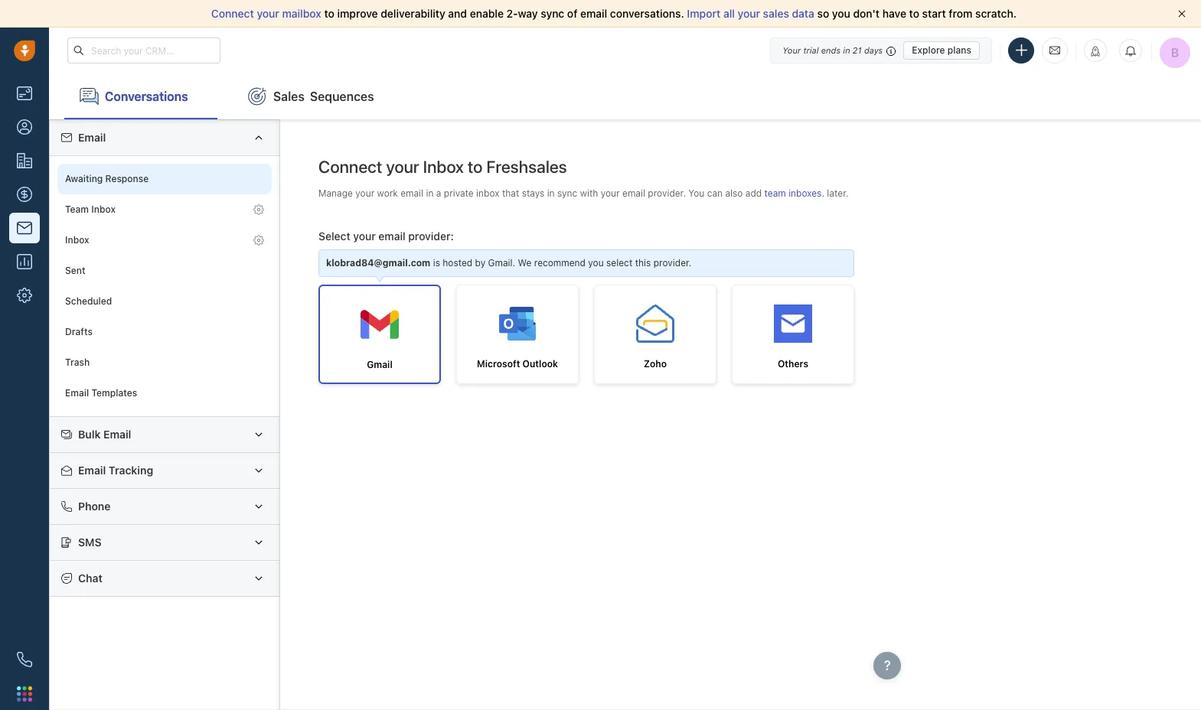 Task type: describe. For each thing, give the bounding box(es) containing it.
gmail link
[[318, 285, 441, 384]]

freshsales
[[486, 157, 567, 177]]

later.
[[827, 187, 849, 199]]

a
[[436, 187, 441, 199]]

others
[[778, 359, 808, 370]]

sales
[[763, 7, 789, 20]]

phone
[[78, 500, 111, 513]]

what's new image
[[1090, 46, 1101, 57]]

enable
[[470, 7, 504, 20]]

conversations
[[105, 89, 188, 103]]

sent
[[65, 265, 85, 277]]

email right work
[[401, 187, 423, 199]]

connect for connect your mailbox to improve deliverability and enable 2-way sync of email conversations. import all your sales data so you don't have to start from scratch.
[[211, 7, 254, 20]]

outlook
[[523, 359, 558, 370]]

team inbox link
[[57, 194, 272, 225]]

plans
[[948, 44, 971, 56]]

email templates
[[65, 388, 137, 399]]

send email image
[[1050, 44, 1060, 57]]

0 vertical spatial sync
[[541, 7, 564, 20]]

private
[[444, 187, 474, 199]]

connect your inbox to freshsales
[[318, 157, 567, 177]]

your for connect your mailbox to improve deliverability and enable 2-way sync of email conversations. import all your sales data so you don't have to start from scratch.
[[257, 7, 279, 20]]

this
[[635, 257, 651, 269]]

all
[[723, 7, 735, 20]]

scratch.
[[975, 7, 1017, 20]]

your right all
[[738, 7, 760, 20]]

gmail
[[367, 359, 393, 371]]

scheduled link
[[57, 286, 272, 317]]

inbox inside inbox link
[[65, 235, 89, 246]]

explore
[[912, 44, 945, 56]]

explore plans link
[[903, 41, 980, 59]]

microsoft outlook
[[477, 359, 558, 370]]

manage your work email in a private inbox that stays in sync with your email provider. you can also add team inboxes. later.
[[318, 187, 849, 199]]

freshworks switcher image
[[17, 687, 32, 702]]

bulk email
[[78, 428, 131, 441]]

zoho link
[[594, 285, 717, 384]]

deliverability
[[381, 7, 445, 20]]

close image
[[1178, 10, 1186, 18]]

response
[[105, 173, 149, 185]]

email for email
[[78, 131, 106, 144]]

manage
[[318, 187, 353, 199]]

connect your mailbox to improve deliverability and enable 2-way sync of email conversations. import all your sales data so you don't have to start from scratch.
[[211, 7, 1017, 20]]

sales sequences link
[[233, 73, 389, 119]]

team inboxes. link
[[764, 187, 827, 199]]

your trial ends in 21 days
[[782, 45, 883, 55]]

your for connect your inbox to freshsales
[[386, 157, 419, 177]]

import all your sales data link
[[687, 7, 817, 20]]

by
[[475, 257, 486, 269]]

don't
[[853, 7, 880, 20]]

email right the with
[[622, 187, 645, 199]]

data
[[792, 7, 814, 20]]

email for email templates
[[65, 388, 89, 399]]

days
[[864, 45, 883, 55]]

trash
[[65, 357, 90, 369]]

so
[[817, 7, 829, 20]]

others link
[[732, 285, 854, 384]]

that
[[502, 187, 519, 199]]

is
[[433, 257, 440, 269]]

1 horizontal spatial in
[[547, 187, 555, 199]]

work
[[377, 187, 398, 199]]

1 vertical spatial sync
[[557, 187, 577, 199]]

inbox inside team inbox link
[[91, 204, 116, 215]]

tab list containing conversations
[[49, 73, 1201, 119]]

trash link
[[57, 348, 272, 378]]

with
[[580, 187, 598, 199]]

stays
[[522, 187, 544, 199]]

email right 'bulk'
[[103, 428, 131, 441]]

drafts
[[65, 326, 93, 338]]

you
[[688, 187, 705, 199]]

to for improve
[[324, 7, 334, 20]]

conversations.
[[610, 7, 684, 20]]

inboxes.
[[789, 187, 824, 199]]

templates
[[91, 388, 137, 399]]



Task type: locate. For each thing, give the bounding box(es) containing it.
bulk
[[78, 428, 101, 441]]

select your email provider:
[[318, 230, 454, 243]]

sales
[[273, 89, 305, 103]]

way
[[518, 7, 538, 20]]

recommend
[[534, 257, 586, 269]]

add
[[745, 187, 762, 199]]

import
[[687, 7, 721, 20]]

tab list
[[49, 73, 1201, 119]]

team
[[764, 187, 786, 199]]

0 horizontal spatial to
[[324, 7, 334, 20]]

improve
[[337, 7, 378, 20]]

inbox
[[423, 157, 464, 177], [91, 204, 116, 215], [65, 235, 89, 246]]

connect your mailbox link
[[211, 7, 324, 20]]

ends
[[821, 45, 841, 55]]

trial
[[803, 45, 819, 55]]

sent link
[[57, 256, 272, 286]]

sms
[[78, 536, 102, 549]]

in right stays
[[547, 187, 555, 199]]

you left select
[[588, 257, 604, 269]]

chat
[[78, 572, 102, 585]]

awaiting
[[65, 173, 103, 185]]

email up phone on the left
[[78, 464, 106, 477]]

Search your CRM... text field
[[67, 38, 220, 64]]

your right select
[[353, 230, 376, 243]]

provider.
[[648, 187, 686, 199], [654, 257, 692, 269]]

your for manage your work email in a private inbox that stays in sync with your email provider. you can also add team inboxes. later.
[[355, 187, 375, 199]]

hosted
[[443, 257, 472, 269]]

start
[[922, 7, 946, 20]]

sync left the "of"
[[541, 7, 564, 20]]

2 horizontal spatial to
[[909, 7, 919, 20]]

your for select your email provider:
[[353, 230, 376, 243]]

klobrad84@gmail.com
[[326, 257, 430, 269]]

in left 21
[[843, 45, 850, 55]]

sales sequences
[[273, 89, 374, 103]]

2 horizontal spatial in
[[843, 45, 850, 55]]

email up the "klobrad84@gmail.com"
[[379, 230, 405, 243]]

select
[[606, 257, 633, 269]]

to left start
[[909, 7, 919, 20]]

2-
[[507, 7, 518, 20]]

select
[[318, 230, 350, 243]]

team
[[65, 204, 89, 215]]

provider:
[[408, 230, 454, 243]]

inbox up a on the left top of page
[[423, 157, 464, 177]]

email up awaiting
[[78, 131, 106, 144]]

to right the mailbox
[[324, 7, 334, 20]]

1 vertical spatial provider.
[[654, 257, 692, 269]]

your right the with
[[601, 187, 620, 199]]

to for freshsales
[[468, 157, 483, 177]]

awaiting response link
[[57, 164, 272, 194]]

gmail.
[[488, 257, 515, 269]]

you right so
[[832, 7, 850, 20]]

team inbox
[[65, 204, 116, 215]]

can
[[707, 187, 723, 199]]

phone image
[[17, 652, 32, 668]]

your
[[257, 7, 279, 20], [738, 7, 760, 20], [386, 157, 419, 177], [355, 187, 375, 199], [601, 187, 620, 199], [353, 230, 376, 243]]

0 vertical spatial inbox
[[423, 157, 464, 177]]

your left the mailbox
[[257, 7, 279, 20]]

connect left the mailbox
[[211, 7, 254, 20]]

in left a on the left top of page
[[426, 187, 434, 199]]

zoho
[[644, 359, 667, 370]]

0 horizontal spatial in
[[426, 187, 434, 199]]

your
[[782, 45, 801, 55]]

1 horizontal spatial connect
[[318, 157, 382, 177]]

also
[[725, 187, 743, 199]]

from
[[949, 7, 973, 20]]

email down trash
[[65, 388, 89, 399]]

and
[[448, 7, 467, 20]]

1 vertical spatial connect
[[318, 157, 382, 177]]

connect up manage
[[318, 157, 382, 177]]

0 horizontal spatial connect
[[211, 7, 254, 20]]

email
[[580, 7, 607, 20], [401, 187, 423, 199], [622, 187, 645, 199], [379, 230, 405, 243]]

inbox link
[[57, 225, 272, 256]]

email right the "of"
[[580, 7, 607, 20]]

mailbox
[[282, 7, 321, 20]]

provider. left you
[[648, 187, 686, 199]]

microsoft
[[477, 359, 520, 370]]

inbox
[[476, 187, 500, 199]]

have
[[882, 7, 906, 20]]

21
[[853, 45, 862, 55]]

in
[[843, 45, 850, 55], [426, 187, 434, 199], [547, 187, 555, 199]]

of
[[567, 7, 577, 20]]

sync left the with
[[557, 187, 577, 199]]

sync
[[541, 7, 564, 20], [557, 187, 577, 199]]

1 horizontal spatial you
[[832, 7, 850, 20]]

0 vertical spatial provider.
[[648, 187, 686, 199]]

provider. right this
[[654, 257, 692, 269]]

email tracking
[[78, 464, 153, 477]]

microsoft outlook link
[[456, 285, 579, 384]]

drafts link
[[57, 317, 272, 348]]

tracking
[[109, 464, 153, 477]]

0 horizontal spatial you
[[588, 257, 604, 269]]

1 vertical spatial inbox
[[91, 204, 116, 215]]

connect for connect your inbox to freshsales
[[318, 157, 382, 177]]

0 vertical spatial connect
[[211, 7, 254, 20]]

to up inbox
[[468, 157, 483, 177]]

1 vertical spatial you
[[588, 257, 604, 269]]

klobrad84@gmail.com is hosted by gmail. we recommend you select this provider.
[[326, 257, 692, 269]]

your up work
[[386, 157, 419, 177]]

your left work
[[355, 187, 375, 199]]

inbox down team
[[65, 235, 89, 246]]

we
[[518, 257, 532, 269]]

email for email tracking
[[78, 464, 106, 477]]

scheduled
[[65, 296, 112, 307]]

2 vertical spatial inbox
[[65, 235, 89, 246]]

2 horizontal spatial inbox
[[423, 157, 464, 177]]

awaiting response
[[65, 173, 149, 185]]

1 horizontal spatial to
[[468, 157, 483, 177]]

explore plans
[[912, 44, 971, 56]]

email templates link
[[57, 378, 272, 409]]

to
[[324, 7, 334, 20], [909, 7, 919, 20], [468, 157, 483, 177]]

0 vertical spatial you
[[832, 7, 850, 20]]

sequences
[[310, 89, 374, 103]]

phone element
[[9, 645, 40, 675]]

0 horizontal spatial inbox
[[65, 235, 89, 246]]

inbox right team
[[91, 204, 116, 215]]

conversations link
[[64, 73, 217, 119]]

1 horizontal spatial inbox
[[91, 204, 116, 215]]



Task type: vqa. For each thing, say whether or not it's contained in the screenshot.
Others 'Link'
yes



